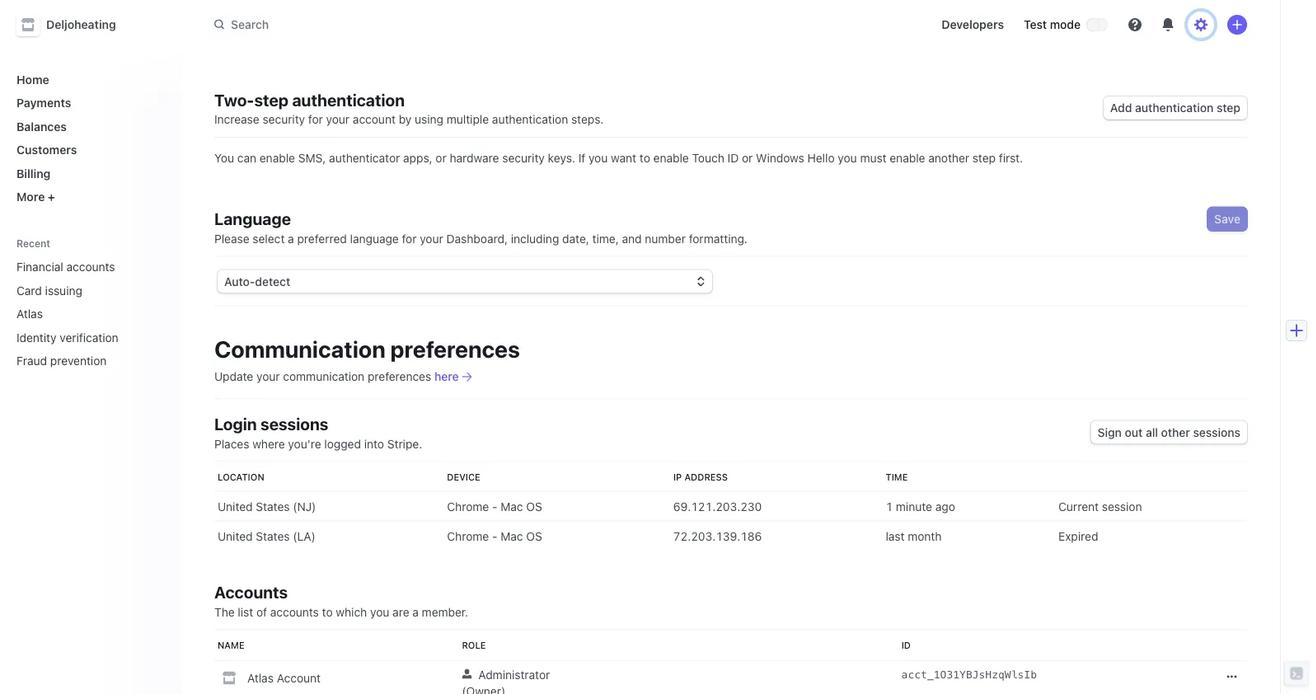 Task type: vqa. For each thing, say whether or not it's contained in the screenshot.
Atlas Atlas
yes



Task type: locate. For each thing, give the bounding box(es) containing it.
2 horizontal spatial step
[[1217, 101, 1241, 115]]

1 horizontal spatial or
[[742, 151, 753, 165]]

current
[[1058, 500, 1099, 514]]

accounts up card issuing link in the top of the page
[[66, 260, 115, 274]]

svg image
[[1227, 672, 1237, 682]]

1 horizontal spatial sessions
[[1193, 426, 1241, 439]]

0 horizontal spatial a
[[288, 232, 294, 246]]

united for united states (la)
[[218, 530, 253, 543]]

1 horizontal spatial a
[[412, 605, 419, 619]]

1 horizontal spatial enable
[[653, 151, 689, 165]]

mac for 69.121.203.230
[[501, 500, 523, 514]]

search
[[231, 18, 269, 31]]

2 - from the top
[[492, 530, 497, 543]]

1 vertical spatial atlas
[[247, 671, 274, 685]]

Search search field
[[204, 10, 669, 40]]

1 horizontal spatial authentication
[[492, 113, 568, 127]]

2 united from the top
[[218, 530, 253, 543]]

you right if
[[589, 151, 608, 165]]

2 horizontal spatial enable
[[890, 151, 925, 165]]

your left account on the left of page
[[326, 113, 350, 127]]

where
[[252, 437, 285, 451]]

formatting.
[[689, 232, 748, 246]]

sms,
[[298, 151, 326, 165]]

1 vertical spatial os
[[526, 530, 542, 543]]

1 vertical spatial -
[[492, 530, 497, 543]]

1 vertical spatial accounts
[[270, 605, 319, 619]]

here
[[434, 370, 459, 384]]

for
[[308, 113, 323, 127], [402, 232, 417, 246]]

0 vertical spatial states
[[256, 500, 290, 514]]

1 - from the top
[[492, 500, 497, 514]]

identity verification
[[16, 331, 118, 344]]

a inside accounts the list of accounts to which you are a member.
[[412, 605, 419, 619]]

or
[[436, 151, 447, 165], [742, 151, 753, 165]]

out
[[1125, 426, 1143, 439]]

authentication up account on the left of page
[[292, 90, 405, 110]]

language please select a preferred language for your dashboard, including date, time, and number formatting.
[[214, 209, 748, 246]]

device
[[447, 472, 480, 483]]

payments link
[[10, 89, 168, 116]]

the
[[214, 605, 235, 619]]

to left which at the left of page
[[322, 605, 333, 619]]

1 chrome        -        mac os from the top
[[447, 500, 542, 514]]

1 vertical spatial your
[[420, 232, 443, 246]]

enable left touch
[[653, 151, 689, 165]]

ip
[[673, 472, 682, 483]]

0 horizontal spatial accounts
[[66, 260, 115, 274]]

hello
[[807, 151, 835, 165]]

to inside accounts the list of accounts to which you are a member.
[[322, 605, 333, 619]]

states up the "united states (la)"
[[256, 500, 290, 514]]

united for united states (nj)
[[218, 500, 253, 514]]

states down united states (nj)
[[256, 530, 290, 543]]

two-step authentication increase security for your account by using multiple authentication steps.
[[214, 90, 604, 127]]

0 vertical spatial chrome        -        mac os
[[447, 500, 542, 514]]

0 vertical spatial preferences
[[390, 336, 520, 363]]

0 vertical spatial chrome
[[447, 500, 489, 514]]

chrome        -        mac os
[[447, 500, 542, 514], [447, 530, 542, 543]]

2 chrome from the top
[[447, 530, 489, 543]]

preferences down communication preferences on the left of page
[[368, 370, 431, 384]]

a
[[288, 232, 294, 246], [412, 605, 419, 619]]

number
[[645, 232, 686, 246]]

places
[[214, 437, 249, 451]]

for inside language please select a preferred language for your dashboard, including date, time, and number formatting.
[[402, 232, 417, 246]]

steps.
[[571, 113, 604, 127]]

1 vertical spatial id
[[901, 640, 911, 651]]

your inside two-step authentication increase security for your account by using multiple authentication steps.
[[326, 113, 350, 127]]

0 vertical spatial accounts
[[66, 260, 115, 274]]

a right select
[[288, 232, 294, 246]]

your right update
[[256, 370, 280, 384]]

2 vertical spatial your
[[256, 370, 280, 384]]

united down the location
[[218, 500, 253, 514]]

another
[[928, 151, 969, 165]]

0 horizontal spatial or
[[436, 151, 447, 165]]

save button
[[1208, 208, 1247, 231]]

1 vertical spatial chrome        -        mac os
[[447, 530, 542, 543]]

1 united from the top
[[218, 500, 253, 514]]

1 mac from the top
[[501, 500, 523, 514]]

0 vertical spatial mac
[[501, 500, 523, 514]]

authenticator
[[329, 151, 400, 165]]

you inside accounts the list of accounts to which you are a member.
[[370, 605, 389, 619]]

0 horizontal spatial your
[[256, 370, 280, 384]]

administrator
[[478, 668, 550, 682]]

can
[[237, 151, 256, 165]]

your left dashboard, on the left of page
[[420, 232, 443, 246]]

1 vertical spatial states
[[256, 530, 290, 543]]

preferred
[[297, 232, 347, 246]]

touch
[[692, 151, 724, 165]]

identity verification link
[[10, 324, 145, 351]]

sessions up you're
[[261, 415, 328, 434]]

location
[[218, 472, 264, 483]]

1 horizontal spatial for
[[402, 232, 417, 246]]

2 states from the top
[[256, 530, 290, 543]]

you left 'are'
[[370, 605, 389, 619]]

or right apps,
[[436, 151, 447, 165]]

your
[[326, 113, 350, 127], [420, 232, 443, 246], [256, 370, 280, 384]]

atlas for atlas account
[[247, 671, 274, 685]]

you
[[214, 151, 234, 165]]

1 horizontal spatial to
[[640, 151, 650, 165]]

0 horizontal spatial to
[[322, 605, 333, 619]]

security
[[263, 113, 305, 127], [502, 151, 545, 165]]

test
[[1024, 18, 1047, 31]]

security right increase
[[263, 113, 305, 127]]

for right 'language'
[[402, 232, 417, 246]]

accounts the list of accounts to which you are a member.
[[214, 583, 468, 619]]

1 horizontal spatial atlas
[[247, 671, 274, 685]]

for up sms,
[[308, 113, 323, 127]]

2 mac from the top
[[501, 530, 523, 543]]

enable right the must
[[890, 151, 925, 165]]

1 vertical spatial to
[[322, 605, 333, 619]]

0 horizontal spatial security
[[263, 113, 305, 127]]

2 or from the left
[[742, 151, 753, 165]]

prevention
[[50, 354, 107, 368]]

minute
[[896, 500, 932, 514]]

communication
[[214, 336, 386, 363]]

member.
[[422, 605, 468, 619]]

0 horizontal spatial you
[[370, 605, 389, 619]]

0 vertical spatial -
[[492, 500, 497, 514]]

0 horizontal spatial step
[[254, 90, 289, 110]]

atlas left account
[[247, 671, 274, 685]]

update
[[214, 370, 253, 384]]

enable right 'can'
[[260, 151, 295, 165]]

security left keys.
[[502, 151, 545, 165]]

current session
[[1058, 500, 1142, 514]]

balances
[[16, 120, 67, 133]]

0 vertical spatial to
[[640, 151, 650, 165]]

1 horizontal spatial accounts
[[270, 605, 319, 619]]

mac
[[501, 500, 523, 514], [501, 530, 523, 543]]

atlas down card
[[16, 307, 43, 321]]

step inside two-step authentication increase security for your account by using multiple authentication steps.
[[254, 90, 289, 110]]

0 horizontal spatial sessions
[[261, 415, 328, 434]]

sessions inside "login sessions places where you're logged into stripe."
[[261, 415, 328, 434]]

2 chrome        -        mac os from the top
[[447, 530, 542, 543]]

0 vertical spatial security
[[263, 113, 305, 127]]

financial accounts
[[16, 260, 115, 274]]

0 horizontal spatial for
[[308, 113, 323, 127]]

1 states from the top
[[256, 500, 290, 514]]

0 horizontal spatial enable
[[260, 151, 295, 165]]

chrome        -        mac os for 69.121.203.230
[[447, 500, 542, 514]]

enable
[[260, 151, 295, 165], [653, 151, 689, 165], [890, 151, 925, 165]]

add authentication step
[[1110, 101, 1241, 115]]

windows
[[756, 151, 804, 165]]

1 vertical spatial united
[[218, 530, 253, 543]]

1 or from the left
[[436, 151, 447, 165]]

security inside two-step authentication increase security for your account by using multiple authentication steps.
[[263, 113, 305, 127]]

logged
[[324, 437, 361, 451]]

1 horizontal spatial security
[[502, 151, 545, 165]]

- for 72.203.139.186
[[492, 530, 497, 543]]

1 horizontal spatial your
[[326, 113, 350, 127]]

69.121.203.230
[[673, 500, 762, 514]]

0 vertical spatial united
[[218, 500, 253, 514]]

a right 'are'
[[412, 605, 419, 619]]

deljoheating
[[46, 18, 116, 31]]

sessions
[[261, 415, 328, 434], [1193, 426, 1241, 439]]

2 horizontal spatial authentication
[[1135, 101, 1214, 115]]

are
[[393, 605, 409, 619]]

os
[[526, 500, 542, 514], [526, 530, 542, 543]]

0 vertical spatial atlas
[[16, 307, 43, 321]]

atlas inside atlas 'link'
[[16, 307, 43, 321]]

0 vertical spatial id
[[728, 151, 739, 165]]

update your communication preferences
[[214, 370, 434, 384]]

select
[[253, 232, 285, 246]]

authentication right 'add'
[[1135, 101, 1214, 115]]

1 enable from the left
[[260, 151, 295, 165]]

id right touch
[[728, 151, 739, 165]]

increase
[[214, 113, 259, 127]]

sessions right other
[[1193, 426, 1241, 439]]

1 vertical spatial a
[[412, 605, 419, 619]]

0 vertical spatial your
[[326, 113, 350, 127]]

into
[[364, 437, 384, 451]]

password
[[218, 21, 270, 34]]

2 horizontal spatial your
[[420, 232, 443, 246]]

authentication inside popup button
[[1135, 101, 1214, 115]]

here link
[[434, 369, 472, 385]]

recent element
[[0, 253, 181, 374]]

sessions inside button
[[1193, 426, 1241, 439]]

2 os from the top
[[526, 530, 542, 543]]

0 horizontal spatial id
[[728, 151, 739, 165]]

united
[[218, 500, 253, 514], [218, 530, 253, 543]]

communication
[[283, 370, 365, 384]]

or left the 'windows'
[[742, 151, 753, 165]]

to right want
[[640, 151, 650, 165]]

billing link
[[10, 160, 168, 187]]

1 vertical spatial for
[[402, 232, 417, 246]]

1 vertical spatial mac
[[501, 530, 523, 543]]

0 vertical spatial a
[[288, 232, 294, 246]]

1 vertical spatial chrome
[[447, 530, 489, 543]]

card
[[16, 284, 42, 297]]

accounts inside recent "element"
[[66, 260, 115, 274]]

a inside language please select a preferred language for your dashboard, including date, time, and number formatting.
[[288, 232, 294, 246]]

united down united states (nj)
[[218, 530, 253, 543]]

id up acct_1o31ybjshzqwlsib
[[901, 640, 911, 651]]

1 os from the top
[[526, 500, 542, 514]]

want
[[611, 151, 636, 165]]

test mode
[[1024, 18, 1081, 31]]

0 horizontal spatial atlas
[[16, 307, 43, 321]]

by
[[399, 113, 412, 127]]

0 vertical spatial os
[[526, 500, 542, 514]]

0 vertical spatial for
[[308, 113, 323, 127]]

accounts right of
[[270, 605, 319, 619]]

1 chrome from the top
[[447, 500, 489, 514]]

session
[[1102, 500, 1142, 514]]

you left the must
[[838, 151, 857, 165]]

1 horizontal spatial you
[[589, 151, 608, 165]]

preferences up here link
[[390, 336, 520, 363]]

authentication up keys.
[[492, 113, 568, 127]]

1 vertical spatial security
[[502, 151, 545, 165]]



Task type: describe. For each thing, give the bounding box(es) containing it.
financial
[[16, 260, 63, 274]]

must
[[860, 151, 887, 165]]

role
[[462, 640, 486, 651]]

3 enable from the left
[[890, 151, 925, 165]]

other
[[1161, 426, 1190, 439]]

keys.
[[548, 151, 575, 165]]

os for 69.121.203.230
[[526, 500, 542, 514]]

stripe.
[[387, 437, 422, 451]]

0 horizontal spatial authentication
[[292, 90, 405, 110]]

fraud prevention link
[[10, 347, 145, 374]]

fraud
[[16, 354, 47, 368]]

united states (la)
[[218, 530, 316, 543]]

more +
[[16, 190, 55, 204]]

account
[[353, 113, 396, 127]]

settings image
[[1194, 18, 1208, 31]]

states for (la)
[[256, 530, 290, 543]]

auto-
[[224, 275, 255, 289]]

72.203.139.186
[[673, 530, 762, 543]]

states for (nj)
[[256, 500, 290, 514]]

verification
[[60, 331, 118, 344]]

mode
[[1050, 18, 1081, 31]]

list
[[238, 605, 253, 619]]

developers link
[[935, 12, 1011, 38]]

login
[[214, 415, 257, 434]]

customers
[[16, 143, 77, 157]]

- for 69.121.203.230
[[492, 500, 497, 514]]

home
[[16, 73, 49, 86]]

sign out all other sessions
[[1098, 426, 1241, 439]]

address
[[684, 472, 728, 483]]

ago
[[935, 500, 955, 514]]

deljoheating button
[[16, 13, 133, 36]]

united states (nj)
[[218, 500, 316, 514]]

1
[[886, 500, 893, 514]]

chrome for (nj)
[[447, 500, 489, 514]]

2 enable from the left
[[653, 151, 689, 165]]

(la)
[[293, 530, 316, 543]]

core navigation links element
[[10, 66, 168, 210]]

financial accounts link
[[10, 253, 145, 280]]

and
[[622, 232, 642, 246]]

you're
[[288, 437, 321, 451]]

date,
[[562, 232, 589, 246]]

Search text field
[[204, 10, 669, 40]]

hardware
[[450, 151, 499, 165]]

balances link
[[10, 113, 168, 140]]

atlas account
[[247, 671, 321, 685]]

1 horizontal spatial id
[[901, 640, 911, 651]]

auto-detect button
[[218, 270, 712, 293]]

identity
[[16, 331, 57, 344]]

auto-detect
[[224, 275, 290, 289]]

accounts inside accounts the list of accounts to which you are a member.
[[270, 605, 319, 619]]

chrome        -        mac os for 72.203.139.186
[[447, 530, 542, 543]]

detect
[[255, 275, 290, 289]]

time
[[886, 472, 908, 483]]

if
[[578, 151, 585, 165]]

notifications image
[[1161, 18, 1175, 31]]

step inside popup button
[[1217, 101, 1241, 115]]

1 horizontal spatial step
[[973, 151, 996, 165]]

recent
[[16, 238, 50, 249]]

please
[[214, 232, 249, 246]]

os for 72.203.139.186
[[526, 530, 542, 543]]

acct_1o31ybjshzqwlsib
[[901, 669, 1037, 681]]

including
[[511, 232, 559, 246]]

mac for 72.203.139.186
[[501, 530, 523, 543]]

your inside language please select a preferred language for your dashboard, including date, time, and number formatting.
[[420, 232, 443, 246]]

atlas link
[[10, 300, 145, 327]]

last
[[886, 530, 905, 543]]

recent navigation links element
[[0, 237, 181, 374]]

last month
[[886, 530, 942, 543]]

apps,
[[403, 151, 432, 165]]

chrome for (la)
[[447, 530, 489, 543]]

for inside two-step authentication increase security for your account by using multiple authentication steps.
[[308, 113, 323, 127]]

2 horizontal spatial you
[[838, 151, 857, 165]]

1 vertical spatial preferences
[[368, 370, 431, 384]]

billing
[[16, 167, 51, 180]]

payments
[[16, 96, 71, 110]]

using
[[415, 113, 444, 127]]

login sessions places where you're logged into stripe.
[[214, 415, 422, 451]]

ip address
[[673, 472, 728, 483]]

accounts
[[214, 583, 288, 602]]

(nj)
[[293, 500, 316, 514]]

customers link
[[10, 136, 168, 163]]

language
[[214, 209, 291, 229]]

1 minute ago
[[886, 500, 955, 514]]

language
[[350, 232, 399, 246]]

dashboard,
[[446, 232, 508, 246]]

communication preferences
[[214, 336, 520, 363]]

add
[[1110, 101, 1132, 115]]

account
[[277, 671, 321, 685]]

sign out all other sessions button
[[1091, 421, 1247, 444]]

home link
[[10, 66, 168, 93]]

of
[[256, 605, 267, 619]]

all
[[1146, 426, 1158, 439]]

fraud prevention
[[16, 354, 107, 368]]

multiple
[[447, 113, 489, 127]]

help image
[[1129, 18, 1142, 31]]

card issuing link
[[10, 277, 145, 304]]

add authentication step button
[[1104, 97, 1247, 120]]

name
[[218, 640, 244, 651]]

month
[[908, 530, 942, 543]]

atlas for atlas
[[16, 307, 43, 321]]

more
[[16, 190, 45, 204]]



